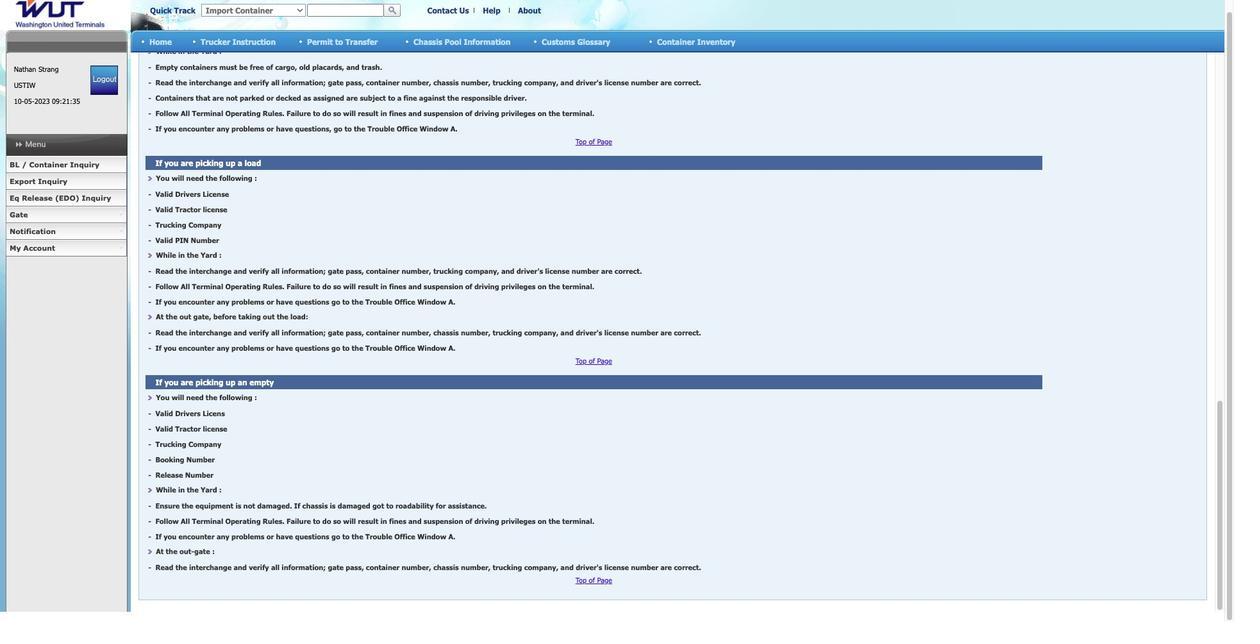 Task type: locate. For each thing, give the bounding box(es) containing it.
inquiry up export inquiry link
[[70, 160, 99, 169]]

instruction
[[233, 37, 276, 46]]

trucker instruction
[[201, 37, 276, 46]]

inventory
[[697, 37, 736, 46]]

container left inventory
[[657, 37, 695, 46]]

information
[[464, 37, 511, 46]]

inquiry down bl / container inquiry
[[38, 177, 67, 185]]

release
[[22, 194, 53, 202]]

my account
[[10, 244, 55, 252]]

09:21:35
[[52, 97, 80, 105]]

bl
[[10, 160, 19, 169]]

0 horizontal spatial container
[[29, 160, 68, 169]]

container inventory
[[657, 37, 736, 46]]

container up export inquiry
[[29, 160, 68, 169]]

customs
[[542, 37, 575, 46]]

inquiry
[[70, 160, 99, 169], [38, 177, 67, 185], [82, 194, 111, 202]]

us
[[459, 6, 469, 15]]

strang
[[38, 65, 59, 73]]

chassis
[[414, 37, 442, 46]]

container
[[657, 37, 695, 46], [29, 160, 68, 169]]

0 vertical spatial inquiry
[[70, 160, 99, 169]]

ustiw
[[14, 81, 36, 89]]

None text field
[[307, 4, 384, 17]]

contact
[[427, 6, 457, 15]]

1 horizontal spatial container
[[657, 37, 695, 46]]

export
[[10, 177, 36, 185]]

(edo)
[[55, 194, 79, 202]]

eq
[[10, 194, 19, 202]]

1 vertical spatial container
[[29, 160, 68, 169]]

inquiry right (edo)
[[82, 194, 111, 202]]

about
[[518, 6, 541, 15]]

2 vertical spatial inquiry
[[82, 194, 111, 202]]

notification link
[[6, 223, 127, 240]]

customs glossary
[[542, 37, 610, 46]]

notification
[[10, 227, 56, 235]]

1 vertical spatial inquiry
[[38, 177, 67, 185]]



Task type: describe. For each thing, give the bounding box(es) containing it.
nathan
[[14, 65, 36, 73]]

glossary
[[577, 37, 610, 46]]

quick track
[[150, 6, 196, 15]]

trucker
[[201, 37, 230, 46]]

bl / container inquiry link
[[6, 156, 127, 173]]

05-
[[24, 97, 34, 105]]

2023
[[34, 97, 50, 105]]

10-
[[14, 97, 24, 105]]

0 vertical spatial container
[[657, 37, 695, 46]]

container inside bl / container inquiry link
[[29, 160, 68, 169]]

export inquiry link
[[6, 173, 127, 190]]

quick
[[150, 6, 172, 15]]

gate
[[10, 210, 28, 219]]

chassis pool information
[[414, 37, 511, 46]]

home
[[149, 37, 172, 46]]

bl / container inquiry
[[10, 160, 99, 169]]

eq release (edo) inquiry link
[[6, 190, 127, 206]]

my account link
[[6, 240, 127, 256]]

pool
[[445, 37, 462, 46]]

help
[[483, 6, 501, 15]]

eq release (edo) inquiry
[[10, 194, 111, 202]]

login image
[[91, 65, 118, 95]]

/
[[22, 160, 27, 169]]

contact us link
[[427, 6, 469, 15]]

my
[[10, 244, 21, 252]]

nathan strang
[[14, 65, 59, 73]]

10-05-2023 09:21:35
[[14, 97, 80, 105]]

transfer
[[345, 37, 378, 46]]

gate link
[[6, 206, 127, 223]]

contact us
[[427, 6, 469, 15]]

permit
[[307, 37, 333, 46]]

help link
[[483, 6, 501, 15]]

inquiry for (edo)
[[82, 194, 111, 202]]

about link
[[518, 6, 541, 15]]

track
[[174, 6, 196, 15]]

account
[[23, 244, 55, 252]]

permit to transfer
[[307, 37, 378, 46]]

export inquiry
[[10, 177, 67, 185]]

to
[[335, 37, 343, 46]]

inquiry for container
[[70, 160, 99, 169]]



